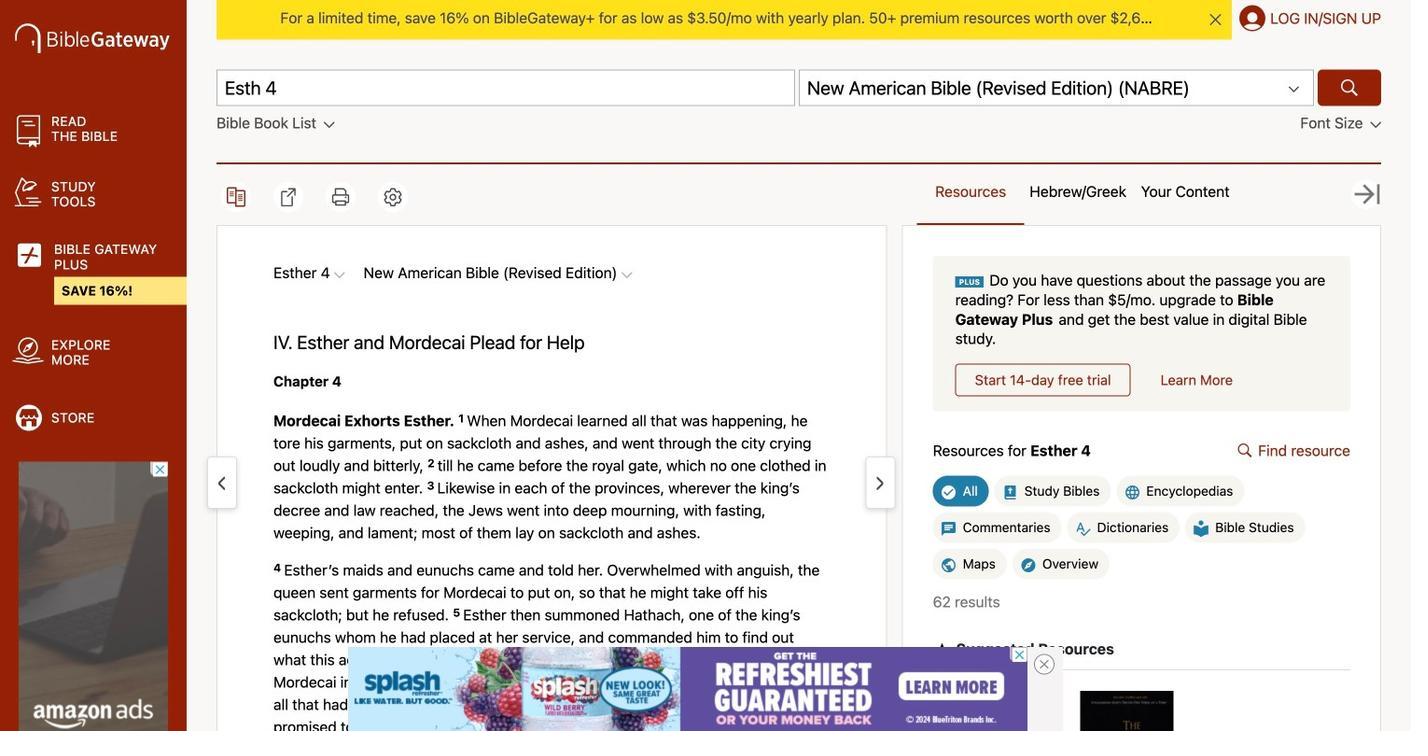 Task type: vqa. For each thing, say whether or not it's contained in the screenshot.
NASB Charles F. Stanley Life Principles Bible Notes image
yes



Task type: locate. For each thing, give the bounding box(es) containing it.
esther 3 image
[[218, 473, 225, 493]]

search image
[[1339, 76, 1361, 99]]

None search field
[[217, 69, 1382, 106]]

0 horizontal spatial advertisement element
[[19, 462, 168, 731]]

advertisement element
[[19, 462, 168, 731], [348, 647, 1028, 731]]

nkjv macarthur study bible, 2nd edition image
[[1081, 691, 1174, 731]]

nasb charles f. stanley life principles bible notes image
[[933, 691, 1027, 731]]

Quick Search text field
[[217, 69, 796, 106]]



Task type: describe. For each thing, give the bounding box(es) containing it.
esther 5 image
[[877, 473, 884, 493]]

1 horizontal spatial advertisement element
[[348, 647, 1028, 731]]

user notice alert
[[187, 0, 1412, 40]]

close sidebar image
[[1353, 179, 1383, 209]]



